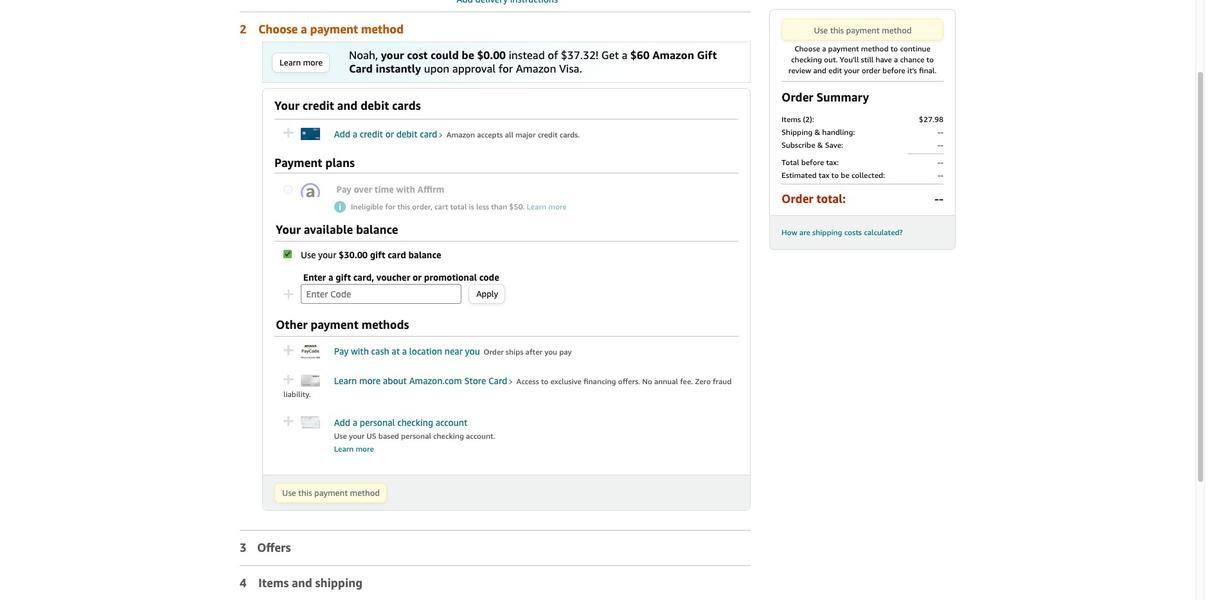Task type: vqa. For each thing, say whether or not it's contained in the screenshot.


Task type: locate. For each thing, give the bounding box(es) containing it.
1 vertical spatial card
[[488, 375, 507, 386]]

or
[[385, 129, 394, 139], [413, 272, 422, 283]]

2 vertical spatial and
[[292, 576, 312, 590]]

use up out.
[[814, 25, 828, 35]]

$50.
[[509, 202, 525, 212]]

card left instantly on the left
[[349, 62, 373, 75]]

items (2):
[[782, 114, 814, 124]]

pay
[[336, 184, 351, 195], [334, 346, 349, 357]]

0 vertical spatial card
[[420, 129, 437, 139]]

learn
[[280, 57, 301, 67], [527, 202, 546, 212], [334, 375, 357, 386], [334, 444, 354, 454]]

2 vertical spatial checking
[[433, 431, 464, 441]]

0 vertical spatial before
[[883, 66, 905, 75]]

before
[[883, 66, 905, 75], [801, 157, 824, 167]]

1 horizontal spatial you
[[544, 347, 557, 357]]

2 horizontal spatial credit
[[538, 130, 558, 139]]

1 add from the top
[[334, 129, 350, 139]]

ineligible
[[351, 202, 383, 212]]

0 horizontal spatial with
[[351, 346, 369, 357]]

learn more link right "$50."
[[527, 202, 567, 212]]

and left the edit
[[813, 66, 826, 75]]

visa.
[[559, 62, 582, 75]]

1 vertical spatial personal
[[401, 431, 431, 441]]

enter a gift card, voucher or promotional code
[[303, 272, 499, 283]]

method up still
[[861, 44, 889, 53]]

card down cards
[[420, 129, 437, 139]]

debit down cards
[[396, 129, 417, 139]]

Apply submit
[[469, 285, 505, 304]]

0 vertical spatial personal
[[360, 417, 395, 428]]

ships
[[506, 347, 523, 357]]

more down us
[[356, 444, 374, 454]]

before down have
[[883, 66, 905, 75]]

0 horizontal spatial be
[[462, 48, 474, 62]]

1 horizontal spatial personal
[[401, 431, 431, 441]]

1 horizontal spatial with
[[396, 184, 415, 195]]

a down your credit and debit cards
[[353, 129, 357, 139]]

1 horizontal spatial items
[[782, 114, 801, 124]]

0 vertical spatial with
[[396, 184, 415, 195]]

1 vertical spatial and
[[337, 98, 358, 112]]

less
[[476, 202, 489, 212]]

2 add from the top
[[334, 417, 350, 428]]

your left cost
[[381, 48, 404, 62]]

items right 4
[[258, 576, 289, 590]]

credit
[[303, 98, 334, 112], [360, 129, 383, 139], [538, 130, 558, 139]]

order left ships
[[483, 347, 504, 357]]

more right "$50."
[[548, 202, 567, 212]]

a right get
[[622, 48, 628, 62]]

1 vertical spatial add
[[334, 417, 350, 428]]

& for shipping
[[815, 127, 820, 137]]

your left us
[[349, 431, 365, 441]]

1 vertical spatial shipping
[[315, 576, 362, 590]]

1 vertical spatial this
[[397, 202, 410, 212]]

plans
[[325, 156, 355, 170]]

choose up 'review' on the right top
[[795, 44, 820, 53]]

your down you'll
[[844, 66, 860, 75]]

$0.00
[[477, 48, 506, 62]]

0 vertical spatial and
[[813, 66, 826, 75]]

amazon left visa.
[[516, 62, 556, 75]]

how are shipping costs calculated?
[[782, 228, 903, 237]]

0 vertical spatial pay
[[336, 184, 351, 195]]

you right near
[[465, 346, 480, 357]]

1 horizontal spatial shipping
[[812, 228, 842, 237]]

card inside learn more about amazon.com store card link
[[488, 375, 507, 386]]

to
[[891, 44, 898, 53], [926, 55, 934, 64], [831, 170, 839, 180], [541, 376, 548, 386]]

1 vertical spatial learn more link
[[334, 444, 374, 454]]

0 horizontal spatial card
[[349, 62, 373, 75]]

how are shipping costs calculated? link
[[782, 228, 903, 237]]

shipping inside main content
[[315, 576, 362, 590]]

more inside add a personal checking account use your us based personal checking account. learn more
[[356, 444, 374, 454]]

to up final. on the top right of the page
[[926, 55, 934, 64]]

final.
[[919, 66, 937, 75]]

to up have
[[891, 44, 898, 53]]

0 horizontal spatial shipping
[[315, 576, 362, 590]]

before inside choose a payment method to continue checking out. you'll still have a chance to review and edit your order before it's final.
[[883, 66, 905, 75]]

be
[[462, 48, 474, 62], [841, 170, 850, 180]]

gift left the card,
[[336, 272, 351, 283]]

1 vertical spatial for
[[385, 202, 395, 212]]

None radio
[[283, 185, 292, 194]]

0 vertical spatial use this payment method
[[814, 25, 912, 35]]

1 horizontal spatial be
[[841, 170, 850, 180]]

learn down choose a payment method
[[280, 57, 301, 67]]

a right enter
[[328, 272, 333, 283]]

a down learn more about amazon.com store card link
[[353, 417, 357, 428]]

1 horizontal spatial choose
[[795, 44, 820, 53]]

you left pay
[[544, 347, 557, 357]]

total before tax:
[[782, 157, 839, 167]]

before up tax
[[801, 157, 824, 167]]

1 horizontal spatial learn more link
[[527, 202, 567, 212]]

based
[[378, 431, 399, 441]]

amazon for gift
[[652, 48, 694, 62]]

1 horizontal spatial card
[[488, 375, 507, 386]]

use left us
[[334, 431, 347, 441]]

debit
[[361, 98, 389, 112], [396, 129, 417, 139]]

more
[[303, 57, 323, 67], [548, 202, 567, 212], [359, 375, 381, 386], [356, 444, 374, 454]]

apply
[[476, 289, 498, 299]]

your down available
[[318, 250, 336, 261]]

0 vertical spatial order
[[782, 90, 813, 104]]

0 vertical spatial add
[[334, 129, 350, 139]]

0 horizontal spatial personal
[[360, 417, 395, 428]]

1 horizontal spatial balance
[[408, 250, 441, 261]]

approval
[[452, 62, 496, 75]]

checking inside choose a payment method to continue checking out. you'll still have a chance to review and edit your order before it's final.
[[791, 55, 822, 64]]

!
[[596, 48, 599, 62]]

credit left cards.
[[538, 130, 558, 139]]

1 horizontal spatial this
[[397, 202, 410, 212]]

$60
[[630, 48, 650, 62]]

0 horizontal spatial use this payment method
[[282, 488, 380, 498]]

ineligible for this order, cart total is less than $50. learn more
[[351, 202, 567, 212]]

amazon gift card instantly
[[349, 48, 717, 75]]

checking up based at the bottom of the page
[[397, 417, 433, 428]]

debit up add a credit or debit card
[[361, 98, 389, 112]]

1 vertical spatial before
[[801, 157, 824, 167]]

more inside button
[[303, 57, 323, 67]]

& up subscribe & save:
[[815, 127, 820, 137]]

you
[[465, 346, 480, 357], [544, 347, 557, 357]]

add
[[334, 129, 350, 139], [334, 417, 350, 428]]

card
[[420, 129, 437, 139], [388, 250, 406, 261]]

1 vertical spatial gift
[[336, 272, 351, 283]]

choose inside choose a payment method to continue checking out. you'll still have a chance to review and edit your order before it's final.
[[795, 44, 820, 53]]

main content
[[240, 0, 751, 596]]

0 vertical spatial shipping
[[812, 228, 842, 237]]

zero
[[695, 376, 711, 386]]

checking down account
[[433, 431, 464, 441]]

with right time
[[396, 184, 415, 195]]

1 vertical spatial pay
[[334, 346, 349, 357]]

personal down add a personal checking account link on the bottom
[[401, 431, 431, 441]]

with left cash
[[351, 346, 369, 357]]

&
[[815, 127, 820, 137], [817, 140, 823, 150]]

review
[[788, 66, 811, 75]]

be right tax
[[841, 170, 850, 180]]

your left available
[[276, 223, 301, 237]]

subscribe & save:
[[782, 140, 843, 150]]

checking up 'review' on the right top
[[791, 55, 822, 64]]

instead
[[509, 48, 545, 62]]

pay for pay with cash at a location near you order ships after you pay
[[334, 346, 349, 357]]

use
[[814, 25, 828, 35], [301, 250, 316, 261], [334, 431, 347, 441], [282, 488, 296, 498]]

0 vertical spatial card
[[349, 62, 373, 75]]

account
[[436, 417, 467, 428]]

order down the "estimated"
[[782, 192, 813, 206]]

1 vertical spatial items
[[258, 576, 289, 590]]

0 horizontal spatial or
[[385, 129, 394, 139]]

1 vertical spatial be
[[841, 170, 850, 180]]

pay down other payment methods
[[334, 346, 349, 357]]

add inside add a personal checking account use your us based personal checking account. learn more
[[334, 417, 350, 428]]

1 horizontal spatial use this payment method
[[814, 25, 912, 35]]

2 vertical spatial order
[[483, 347, 504, 357]]

0 vertical spatial &
[[815, 127, 820, 137]]

1 vertical spatial your
[[276, 223, 301, 237]]

credit down your credit and debit cards
[[360, 129, 383, 139]]

0 vertical spatial items
[[782, 114, 801, 124]]

0 horizontal spatial for
[[385, 202, 395, 212]]

2 vertical spatial this
[[298, 488, 312, 498]]

card up the voucher
[[388, 250, 406, 261]]

choose right 2
[[258, 22, 298, 36]]

items up the shipping
[[782, 114, 801, 124]]

card inside amazon gift card instantly
[[349, 62, 373, 75]]

payment
[[310, 22, 358, 36], [846, 25, 880, 35], [828, 44, 859, 53], [311, 318, 358, 332], [314, 488, 348, 498]]

total:
[[816, 192, 846, 206]]

1 vertical spatial order
[[782, 192, 813, 206]]

0 horizontal spatial gift
[[336, 272, 351, 283]]

be right could
[[462, 48, 474, 62]]

& down shipping & handling:
[[817, 140, 823, 150]]

a up out.
[[822, 44, 826, 53]]

1 horizontal spatial gift
[[370, 250, 385, 261]]

balance down ineligible
[[356, 223, 398, 237]]

0 horizontal spatial balance
[[356, 223, 398, 237]]

1 vertical spatial &
[[817, 140, 823, 150]]

2 horizontal spatial amazon
[[652, 48, 694, 62]]

more down choose a payment method
[[303, 57, 323, 67]]

voucher
[[377, 272, 410, 283]]

location
[[409, 346, 442, 357]]

0 vertical spatial choose
[[258, 22, 298, 36]]

amazon.com
[[409, 375, 462, 386]]

learn down add a personal checking account link on the bottom
[[334, 444, 354, 454]]

gift right $30.00
[[370, 250, 385, 261]]

your inside add a personal checking account use your us based personal checking account. learn more
[[349, 431, 365, 441]]

and
[[813, 66, 826, 75], [337, 98, 358, 112], [292, 576, 312, 590]]

-- for subscribe & save:
[[937, 140, 944, 150]]

0 vertical spatial debit
[[361, 98, 389, 112]]

personal up us
[[360, 417, 395, 428]]

1 horizontal spatial debit
[[396, 129, 417, 139]]

1 horizontal spatial card
[[420, 129, 437, 139]]

0 horizontal spatial this
[[298, 488, 312, 498]]

0 horizontal spatial before
[[801, 157, 824, 167]]

1 horizontal spatial or
[[413, 272, 422, 283]]

after
[[525, 347, 542, 357]]

0 horizontal spatial choose
[[258, 22, 298, 36]]

0 vertical spatial or
[[385, 129, 394, 139]]

1 vertical spatial card
[[388, 250, 406, 261]]

amazon accepts all major credit cards.
[[447, 130, 580, 139]]

use up enter
[[301, 250, 316, 261]]

gift
[[370, 250, 385, 261], [336, 272, 351, 283]]

and up add a credit or debit card
[[337, 98, 358, 112]]

-- for estimated tax to be collected:
[[937, 170, 944, 180]]

learn more button
[[273, 53, 329, 72]]

2 horizontal spatial and
[[813, 66, 826, 75]]

cash
[[371, 346, 389, 357]]

a right have
[[894, 55, 898, 64]]

method up continue
[[882, 25, 912, 35]]

amazon right $60 on the right top of the page
[[652, 48, 694, 62]]

you'll
[[840, 55, 859, 64]]

credit down learn more button
[[303, 98, 334, 112]]

0 horizontal spatial amazon
[[447, 130, 475, 139]]

choose
[[258, 22, 298, 36], [795, 44, 820, 53]]

this
[[830, 25, 844, 35], [397, 202, 410, 212], [298, 488, 312, 498]]

items inside main content
[[258, 576, 289, 590]]

to inside access to exclusive financing offers. no annual fee. zero fraud liability.
[[541, 376, 548, 386]]

0 horizontal spatial items
[[258, 576, 289, 590]]

1 horizontal spatial for
[[499, 62, 513, 75]]

add for add a personal checking account use your us based personal checking account. learn more
[[334, 417, 350, 428]]

1 horizontal spatial before
[[883, 66, 905, 75]]

or down cards
[[385, 129, 394, 139]]

payment plans
[[274, 156, 355, 170]]

pay up alert "image" at the left of page
[[336, 184, 351, 195]]

balance up enter a gift card, voucher or promotional code
[[408, 250, 441, 261]]

use up offers
[[282, 488, 296, 498]]

card
[[349, 62, 373, 75], [488, 375, 507, 386]]

learn left about
[[334, 375, 357, 386]]

to right access
[[541, 376, 548, 386]]

learn more link down us
[[334, 444, 374, 454]]

your
[[381, 48, 404, 62], [844, 66, 860, 75], [318, 250, 336, 261], [349, 431, 365, 441]]

1 vertical spatial use this payment method
[[282, 488, 380, 498]]

order up items (2):
[[782, 90, 813, 104]]

use your $30.00 gift card balance
[[301, 250, 441, 261]]

tax:
[[826, 157, 839, 167]]

or right the voucher
[[413, 272, 422, 283]]

learn more about amazon.com store card link
[[283, 375, 513, 387]]

us
[[367, 431, 376, 441]]

None checkbox
[[283, 250, 292, 259]]

-- for order total:
[[934, 192, 944, 206]]

amazon left accepts
[[447, 130, 475, 139]]

amazon
[[652, 48, 694, 62], [516, 62, 556, 75], [447, 130, 475, 139]]

0 vertical spatial your
[[274, 98, 300, 112]]

amazon inside amazon gift card instantly
[[652, 48, 694, 62]]

0 vertical spatial this
[[830, 25, 844, 35]]

personal
[[360, 417, 395, 428], [401, 431, 431, 441]]

your for your available balance
[[276, 223, 301, 237]]

card right the store
[[488, 375, 507, 386]]

0 horizontal spatial learn more link
[[334, 444, 374, 454]]

instantly
[[376, 62, 421, 75]]

pay with cash at a location near you link
[[334, 346, 480, 357]]

1 vertical spatial choose
[[795, 44, 820, 53]]

-- for total before tax:
[[937, 157, 944, 167]]

your down learn more button
[[274, 98, 300, 112]]

offers.
[[618, 376, 640, 386]]

and right 4
[[292, 576, 312, 590]]

0 vertical spatial checking
[[791, 55, 822, 64]]



Task type: describe. For each thing, give the bounding box(es) containing it.
1 horizontal spatial and
[[337, 98, 358, 112]]

add a credit or debit card link
[[334, 129, 443, 139]]

-- for shipping & handling:
[[937, 127, 944, 137]]

amazon for accepts
[[447, 130, 475, 139]]

over
[[354, 184, 372, 195]]

add a credit or debit card
[[334, 129, 437, 139]]

1 vertical spatial or
[[413, 272, 422, 283]]

order for order total:
[[782, 192, 813, 206]]

near
[[445, 346, 463, 357]]

pay
[[559, 347, 572, 357]]

estimated
[[782, 170, 817, 180]]

2
[[240, 22, 247, 36]]

(2):
[[803, 114, 814, 124]]

items and shipping
[[255, 576, 362, 590]]

calculated?
[[864, 228, 903, 237]]

$27.98
[[919, 114, 944, 124]]

out.
[[824, 55, 838, 64]]

use this payment method inside main content
[[282, 488, 380, 498]]

shipping for and
[[315, 576, 362, 590]]

cards.
[[560, 130, 580, 139]]

cart
[[434, 202, 448, 212]]

subscribe
[[782, 140, 815, 150]]

1 vertical spatial balance
[[408, 250, 441, 261]]

and inside choose a payment method to continue checking out. you'll still have a chance to review and edit your order before it's final.
[[813, 66, 826, 75]]

is
[[469, 202, 474, 212]]

code
[[479, 272, 499, 283]]

available
[[304, 223, 353, 237]]

3
[[240, 540, 247, 555]]

liability.
[[283, 389, 311, 399]]

methods
[[361, 318, 409, 332]]

method inside choose a payment method to continue checking out. you'll still have a chance to review and edit your order before it's final.
[[861, 44, 889, 53]]

alert image
[[334, 201, 346, 213]]

other
[[276, 318, 308, 332]]

offers
[[257, 540, 291, 555]]

fraud
[[713, 376, 732, 386]]

1 vertical spatial with
[[351, 346, 369, 357]]

you inside "pay with cash at a location near you order ships after you pay"
[[544, 347, 557, 357]]

chance
[[900, 55, 924, 64]]

noah,
[[349, 48, 378, 62]]

0 vertical spatial be
[[462, 48, 474, 62]]

access to exclusive financing offers. no annual fee. zero fraud liability.
[[283, 376, 732, 399]]

could
[[431, 48, 459, 62]]

learn inside button
[[280, 57, 301, 67]]

your for your credit and debit cards
[[274, 98, 300, 112]]

collected:
[[852, 170, 885, 180]]

store
[[464, 375, 486, 386]]

2 horizontal spatial this
[[830, 25, 844, 35]]

0 vertical spatial balance
[[356, 223, 398, 237]]

continue
[[900, 44, 931, 53]]

noah, your cost could be $0.00 instead of $37.32 ! get a
[[349, 48, 630, 62]]

choose a payment method
[[255, 22, 404, 36]]

none radio inside main content
[[283, 185, 292, 194]]

pay for pay over time with affirm
[[336, 184, 351, 195]]

learn right "$50."
[[527, 202, 546, 212]]

summary
[[816, 90, 869, 104]]

method up "noah,"
[[361, 22, 404, 36]]

use inside add a personal checking account use your us based personal checking account. learn more
[[334, 431, 347, 441]]

0 horizontal spatial you
[[465, 346, 480, 357]]

4
[[240, 576, 247, 590]]

$37.32
[[561, 48, 596, 62]]

0 vertical spatial for
[[499, 62, 513, 75]]

learn more about amazon.com store card
[[334, 375, 507, 386]]

order inside "pay with cash at a location near you order ships after you pay"
[[483, 347, 504, 357]]

a up learn more
[[301, 22, 307, 36]]

of
[[548, 48, 558, 62]]

affirm
[[418, 184, 444, 195]]

none checkbox inside main content
[[283, 250, 292, 259]]

main content containing 2
[[240, 0, 751, 596]]

no
[[642, 376, 652, 386]]

estimated tax to be collected:
[[782, 170, 885, 180]]

handling:
[[822, 127, 855, 137]]

more left about
[[359, 375, 381, 386]]

1 horizontal spatial amazon
[[516, 62, 556, 75]]

learn inside add a personal checking account use your us based personal checking account. learn more
[[334, 444, 354, 454]]

3 offers
[[240, 540, 291, 555]]

it's
[[907, 66, 917, 75]]

cost
[[407, 48, 428, 62]]

accepts
[[477, 130, 503, 139]]

promotional
[[424, 272, 477, 283]]

Enter Code text field
[[301, 284, 462, 304]]

cards
[[392, 98, 421, 112]]

have
[[876, 55, 892, 64]]

exclusive
[[550, 376, 582, 386]]

tax
[[819, 170, 829, 180]]

still
[[861, 55, 874, 64]]

are
[[799, 228, 810, 237]]

0 horizontal spatial credit
[[303, 98, 334, 112]]

your available balance
[[276, 223, 398, 237]]

0 horizontal spatial card
[[388, 250, 406, 261]]

choose a payment method to continue checking out. you'll still have a chance to review and edit your order before it's final.
[[788, 44, 937, 75]]

learn more
[[280, 57, 323, 67]]

total
[[450, 202, 467, 212]]

about
[[383, 375, 407, 386]]

to right tax
[[831, 170, 839, 180]]

at
[[392, 346, 400, 357]]

pay over time with affirm
[[336, 184, 444, 195]]

your inside choose a payment method to continue checking out. you'll still have a chance to review and edit your order before it's final.
[[844, 66, 860, 75]]

0 horizontal spatial and
[[292, 576, 312, 590]]

all
[[505, 130, 513, 139]]

a right at
[[402, 346, 407, 357]]

add for add a credit or debit card
[[334, 129, 350, 139]]

method down us
[[350, 488, 380, 498]]

1 vertical spatial debit
[[396, 129, 417, 139]]

order total:
[[782, 192, 846, 206]]

0 vertical spatial gift
[[370, 250, 385, 261]]

upon approval for  amazon visa.
[[421, 62, 582, 75]]

& for subscribe
[[817, 140, 823, 150]]

than
[[491, 202, 507, 212]]

get
[[601, 48, 619, 62]]

edit
[[828, 66, 842, 75]]

costs
[[844, 228, 862, 237]]

choose for choose a payment method
[[258, 22, 298, 36]]

card,
[[353, 272, 374, 283]]

order
[[862, 66, 880, 75]]

a inside add a personal checking account use your us based personal checking account. learn more
[[353, 417, 357, 428]]

annual
[[654, 376, 678, 386]]

order for order summary
[[782, 90, 813, 104]]

enter
[[303, 272, 326, 283]]

items for items and shipping
[[258, 576, 289, 590]]

payment inside choose a payment method to continue checking out. you'll still have a chance to review and edit your order before it's final.
[[828, 44, 859, 53]]

shipping for are
[[812, 228, 842, 237]]

items for items (2):
[[782, 114, 801, 124]]

add a personal checking account use your us based personal checking account. learn more
[[334, 417, 495, 454]]

pay with cash at a location near you order ships after you pay
[[334, 346, 572, 357]]

1 vertical spatial checking
[[397, 417, 433, 428]]

choose for choose a payment method to continue checking out. you'll still have a chance to review and edit your order before it's final.
[[795, 44, 820, 53]]

0 vertical spatial learn more link
[[527, 202, 567, 212]]

time
[[375, 184, 394, 195]]

0 horizontal spatial debit
[[361, 98, 389, 112]]

gift
[[697, 48, 717, 62]]

fee.
[[680, 376, 693, 386]]

financing
[[584, 376, 616, 386]]

1 horizontal spatial credit
[[360, 129, 383, 139]]

upon
[[424, 62, 449, 75]]



